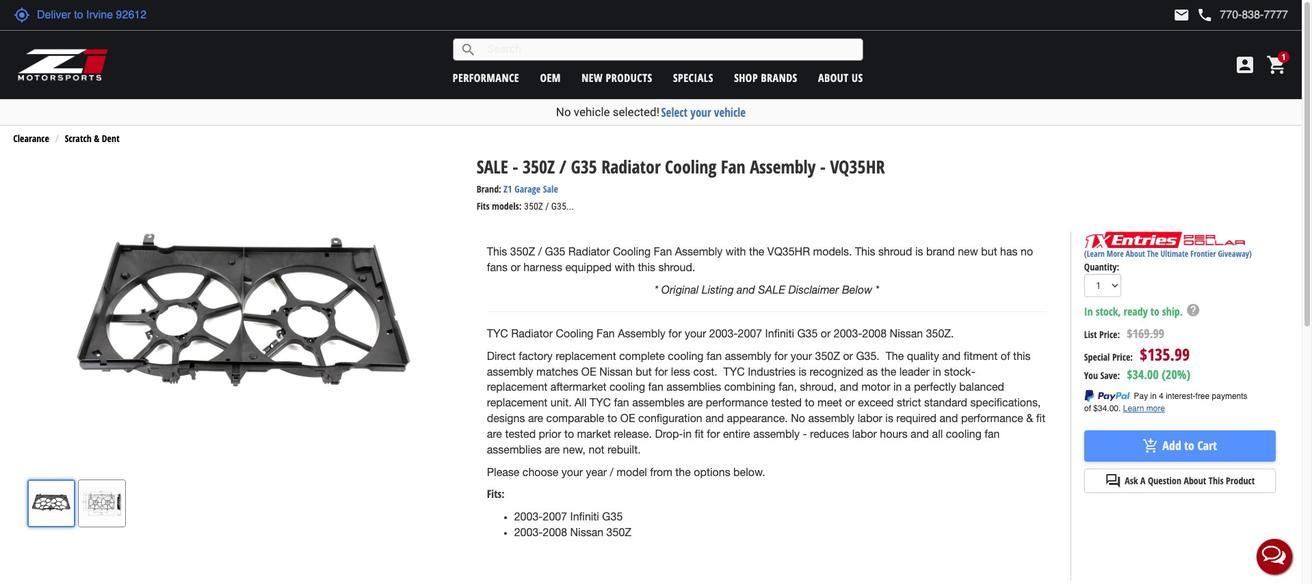 Task type: describe. For each thing, give the bounding box(es) containing it.
fan inside the sale - 350z / g35 radiator cooling fan assembly - vq35hr brand: z1 garage sale fits models: 350z / g35...
[[721, 154, 746, 179]]

appearance.
[[727, 413, 788, 425]]

to down shroud,
[[805, 397, 815, 409]]

complete
[[619, 350, 665, 362]]

g35 inside the sale - 350z / g35 radiator cooling fan assembly - vq35hr brand: z1 garage sale fits models: 350z / g35...
[[571, 154, 597, 179]]

model
[[617, 466, 647, 479]]

2007 inside 2003-2007 infiniti g35 2003-2008 nissan 350z
[[543, 511, 567, 524]]

1 horizontal spatial vehicle
[[714, 105, 746, 120]]

quality
[[907, 350, 939, 362]]

scratch
[[65, 132, 91, 145]]

select your vehicle link
[[661, 105, 746, 120]]

new,
[[563, 444, 586, 456]]

are up prior
[[528, 413, 543, 425]]

ultimate
[[1161, 248, 1189, 260]]

account_box
[[1234, 54, 1256, 76]]

fan down the tyc radiator cooling fan assembly for your 2003-2007 infiniti g35 or 2003-2008 nissan 350z.
[[707, 350, 722, 362]]

for left less
[[655, 366, 668, 378]]

350z inside direct factory replacement complete cooling fan assembly for your 350z or g35.  the quality and fitment of this assembly matches oe nissan but for less cost.  tyc industries is recognized as the leader in stock- replacement aftermarket cooling fan assemblies combining fan, shroud, and motor in a perfectly balanced replacement unit. all tyc fan assembles are performance tested to meet or exceed strict standard specifications, designs are comparable to oe configuration and appearance. no assembly labor is required and performance & fit are tested prior to market release. drop-in fit for entire assembly - reduces labor hours and all cooling fan assemblies are new, not rebuilt.
[[815, 350, 840, 362]]

leader
[[899, 366, 930, 378]]

/ right year
[[610, 466, 614, 479]]

z1 motorsports logo image
[[17, 48, 109, 82]]

1 vertical spatial oe
[[620, 413, 635, 425]]

new products link
[[582, 70, 652, 85]]

disclaimer
[[788, 284, 839, 296]]

nissan inside direct factory replacement complete cooling fan assembly for your 350z or g35.  the quality and fitment of this assembly matches oe nissan but for less cost.  tyc industries is recognized as the leader in stock- replacement aftermarket cooling fan assemblies combining fan, shroud, and motor in a perfectly balanced replacement unit. all tyc fan assembles are performance tested to meet or exceed strict standard specifications, designs are comparable to oe configuration and appearance. no assembly labor is required and performance & fit are tested prior to market release. drop-in fit for entire assembly - reduces labor hours and all cooling fan assemblies are new, not rebuilt.
[[599, 366, 633, 378]]

entire
[[723, 428, 750, 441]]

harness
[[524, 261, 562, 274]]

is inside direct factory replacement complete cooling fan assembly for your 350z or g35.  the quality and fitment of this assembly matches oe nissan but for less cost.  tyc industries is recognized as the leader in stock- replacement aftermarket cooling fan assemblies combining fan, shroud, and motor in a perfectly balanced replacement unit. all tyc fan assembles are performance tested to meet or exceed strict standard specifications, designs are comparable to oe configuration and appearance. no assembly labor is required and performance & fit are tested prior to market release. drop-in fit for entire assembly - reduces labor hours and all cooling fan assemblies are new, not rebuilt.
[[799, 366, 807, 378]]

g35 down 'disclaimer'
[[797, 328, 818, 340]]

assembly up industries
[[725, 350, 771, 362]]

350z up the z1 garage sale 'link'
[[523, 154, 555, 179]]

mail
[[1174, 7, 1190, 23]]

and up the stock-
[[942, 350, 961, 362]]

garage
[[514, 183, 541, 196]]

selected!
[[613, 105, 660, 119]]

2 horizontal spatial tyc
[[724, 366, 745, 378]]

2 vertical spatial cooling
[[946, 428, 982, 441]]

shop brands link
[[734, 70, 798, 85]]

assembly inside the sale - 350z / g35 radiator cooling fan assembly - vq35hr brand: z1 garage sale fits models: 350z / g35...
[[750, 154, 816, 179]]

is inside this 350z / g35 radiator cooling fan assembly with the vq35hr models. this shroud is brand new but has no fans or harness equipped with this shroud.
[[915, 246, 923, 258]]

a
[[905, 381, 911, 394]]

(20%)
[[1162, 367, 1191, 383]]

0 vertical spatial tested
[[771, 397, 802, 409]]

strict
[[897, 397, 921, 409]]

350z inside this 350z / g35 radiator cooling fan assembly with the vq35hr models. this shroud is brand new but has no fans or harness equipped with this shroud.
[[510, 246, 535, 258]]

about us
[[818, 70, 863, 85]]

0 horizontal spatial replacement
[[487, 397, 548, 409]]

350z inside 2003-2007 infiniti g35 2003-2008 nissan 350z
[[607, 527, 632, 539]]

/ left g35...
[[545, 201, 549, 212]]

oem link
[[540, 70, 561, 85]]

fan left assembles
[[614, 397, 629, 409]]

2003-2007 infiniti g35 2003-2008 nissan 350z
[[514, 511, 632, 539]]

1 vertical spatial fit
[[695, 428, 704, 441]]

shopping_cart
[[1266, 54, 1288, 76]]

1 horizontal spatial about
[[1126, 248, 1145, 260]]

models.
[[813, 246, 852, 258]]

(learn more about the ultimate frontier giveaway)
[[1084, 248, 1252, 260]]

factory
[[519, 350, 553, 362]]

choose
[[523, 466, 558, 479]]

shroud
[[878, 246, 912, 258]]

exceed
[[858, 397, 894, 409]]

of
[[1001, 350, 1010, 362]]

/ up g35...
[[559, 154, 567, 179]]

0 horizontal spatial oe
[[581, 366, 596, 378]]

brand
[[926, 246, 955, 258]]

are up configuration
[[688, 397, 703, 409]]

more
[[1107, 248, 1124, 260]]

radiator inside the sale - 350z / g35 radiator cooling fan assembly - vq35hr brand: z1 garage sale fits models: 350z / g35...
[[601, 154, 661, 179]]

direct factory replacement complete cooling fan assembly for your 350z or g35.  the quality and fitment of this assembly matches oe nissan but for less cost.  tyc industries is recognized as the leader in stock- replacement aftermarket cooling fan assemblies combining fan, shroud, and motor in a perfectly balanced replacement unit. all tyc fan assembles are performance tested to meet or exceed strict standard specifications, designs are comparable to oe configuration and appearance. no assembly labor is required and performance & fit are tested prior to market release. drop-in fit for entire assembly - reduces labor hours and all cooling fan assemblies are new, not rebuilt.
[[487, 350, 1046, 456]]

for up industries
[[774, 350, 788, 362]]

sale
[[543, 183, 558, 196]]

0 vertical spatial tyc
[[487, 328, 508, 340]]

2 vertical spatial radiator
[[511, 328, 553, 340]]

brands
[[761, 70, 798, 85]]

special price: $135.99 you save: $34.00 (20%)
[[1084, 343, 1191, 383]]

listing
[[702, 284, 734, 296]]

1 vertical spatial assemblies
[[487, 444, 542, 456]]

assembly down meet
[[808, 413, 855, 425]]

cooling inside the sale - 350z / g35 radiator cooling fan assembly - vq35hr brand: z1 garage sale fits models: 350z / g35...
[[665, 154, 717, 179]]

1 vertical spatial cooling
[[610, 381, 645, 394]]

stock-
[[944, 366, 975, 378]]

1 horizontal spatial tyc
[[590, 397, 611, 409]]

350z.
[[926, 328, 954, 340]]

your right select
[[691, 105, 711, 120]]

in
[[1084, 304, 1093, 319]]

and left all
[[911, 428, 929, 441]]

performance link
[[453, 70, 519, 85]]

0 vertical spatial cooling
[[668, 350, 704, 362]]

select
[[661, 105, 688, 120]]

& inside direct factory replacement complete cooling fan assembly for your 350z or g35.  the quality and fitment of this assembly matches oe nissan but for less cost.  tyc industries is recognized as the leader in stock- replacement aftermarket cooling fan assemblies combining fan, shroud, and motor in a perfectly balanced replacement unit. all tyc fan assembles are performance tested to meet or exceed strict standard specifications, designs are comparable to oe configuration and appearance. no assembly labor is required and performance & fit are tested prior to market release. drop-in fit for entire assembly - reduces labor hours and all cooling fan assemblies are new, not rebuilt.
[[1026, 413, 1033, 425]]

unit.
[[551, 397, 572, 409]]

sale inside the sale - 350z / g35 radiator cooling fan assembly - vq35hr brand: z1 garage sale fits models: 350z / g35...
[[477, 154, 508, 179]]

0 horizontal spatial the
[[675, 466, 691, 479]]

0 vertical spatial assemblies
[[667, 381, 721, 394]]

rebuilt.
[[608, 444, 641, 456]]

matches
[[536, 366, 578, 378]]

sale - 350z / g35 radiator cooling fan assembly - vq35hr brand: z1 garage sale fits models: 350z / g35...
[[477, 154, 885, 213]]

0 horizontal spatial this
[[487, 246, 507, 258]]

2008 inside 2003-2007 infiniti g35 2003-2008 nissan 350z
[[543, 527, 567, 539]]

specifications,
[[970, 397, 1041, 409]]

1 horizontal spatial with
[[726, 246, 746, 258]]

industries
[[748, 366, 796, 378]]

0 horizontal spatial new
[[582, 70, 603, 85]]

2 horizontal spatial performance
[[961, 413, 1023, 425]]

meet
[[818, 397, 842, 409]]

fan inside this 350z / g35 radiator cooling fan assembly with the vq35hr models. this shroud is brand new but has no fans or harness equipped with this shroud.
[[654, 246, 672, 258]]

g35 inside this 350z / g35 radiator cooling fan assembly with the vq35hr models. this shroud is brand new but has no fans or harness equipped with this shroud.
[[545, 246, 565, 258]]

assembly inside this 350z / g35 radiator cooling fan assembly with the vq35hr models. this shroud is brand new but has no fans or harness equipped with this shroud.
[[675, 246, 723, 258]]

0 vertical spatial labor
[[858, 413, 882, 425]]

original
[[661, 284, 699, 296]]

giveaway)
[[1218, 248, 1252, 260]]

stock,
[[1096, 304, 1121, 319]]

are down designs
[[487, 428, 502, 441]]

this inside direct factory replacement complete cooling fan assembly for your 350z or g35.  the quality and fitment of this assembly matches oe nissan but for less cost.  tyc industries is recognized as the leader in stock- replacement aftermarket cooling fan assemblies combining fan, shroud, and motor in a perfectly balanced replacement unit. all tyc fan assembles are performance tested to meet or exceed strict standard specifications, designs are comparable to oe configuration and appearance. no assembly labor is required and performance & fit are tested prior to market release. drop-in fit for entire assembly - reduces labor hours and all cooling fan assemblies are new, not rebuilt.
[[1013, 350, 1031, 362]]

dent
[[102, 132, 120, 145]]

reduces
[[810, 428, 849, 441]]

a
[[1140, 475, 1146, 488]]

2 horizontal spatial -
[[820, 154, 826, 179]]

assembly down direct
[[487, 366, 533, 378]]

specials link
[[673, 70, 713, 85]]

0 vertical spatial 2007
[[738, 328, 762, 340]]

price: for $135.99
[[1112, 351, 1133, 364]]

question
[[1148, 475, 1182, 488]]

this inside question_answer ask a question about this product
[[1209, 475, 1224, 488]]

quantity:
[[1084, 261, 1120, 274]]

for up less
[[669, 328, 682, 340]]

my_location
[[14, 7, 30, 23]]

about inside question_answer ask a question about this product
[[1184, 475, 1206, 488]]

shroud,
[[800, 381, 837, 394]]

to up market
[[608, 413, 617, 425]]

list price: $169.99
[[1084, 326, 1165, 342]]

market
[[577, 428, 611, 441]]

vq35hr for -
[[830, 154, 885, 179]]

clearance link
[[13, 132, 49, 145]]

scratch & dent
[[65, 132, 120, 145]]

0 horizontal spatial assembly
[[618, 328, 666, 340]]

0 horizontal spatial with
[[615, 261, 635, 274]]

(learn more about the ultimate frontier giveaway) link
[[1084, 248, 1252, 260]]

the inside direct factory replacement complete cooling fan assembly for your 350z or g35.  the quality and fitment of this assembly matches oe nissan but for less cost.  tyc industries is recognized as the leader in stock- replacement aftermarket cooling fan assemblies combining fan, shroud, and motor in a perfectly balanced replacement unit. all tyc fan assembles are performance tested to meet or exceed strict standard specifications, designs are comparable to oe configuration and appearance. no assembly labor is required and performance & fit are tested prior to market release. drop-in fit for entire assembly - reduces labor hours and all cooling fan assemblies are new, not rebuilt.
[[881, 366, 896, 378]]

you
[[1084, 370, 1098, 383]]

350z down the z1 garage sale 'link'
[[524, 201, 543, 212]]

0 horizontal spatial -
[[513, 154, 518, 179]]

0 vertical spatial performance
[[453, 70, 519, 85]]

are down prior
[[545, 444, 560, 456]]

perfectly
[[914, 381, 956, 394]]

g35 inside 2003-2007 infiniti g35 2003-2008 nissan 350z
[[602, 511, 623, 524]]

new products
[[582, 70, 652, 85]]

1 horizontal spatial 2008
[[862, 328, 887, 340]]

/ inside this 350z / g35 radiator cooling fan assembly with the vq35hr models. this shroud is brand new but has no fans or harness equipped with this shroud.
[[538, 246, 542, 258]]

standard
[[924, 397, 967, 409]]

in stock, ready to ship. help
[[1084, 303, 1201, 319]]

search
[[460, 41, 477, 58]]

0 vertical spatial fit
[[1036, 413, 1046, 425]]

0 vertical spatial replacement
[[556, 350, 616, 362]]

1 vertical spatial labor
[[852, 428, 877, 441]]

new inside this 350z / g35 radiator cooling fan assembly with the vq35hr models. this shroud is brand new but has no fans or harness equipped with this shroud.
[[958, 246, 978, 258]]

infiniti inside 2003-2007 infiniti g35 2003-2008 nissan 350z
[[570, 511, 599, 524]]

question_answer
[[1105, 473, 1121, 490]]



Task type: locate. For each thing, give the bounding box(es) containing it.
oe up release. drop-
[[620, 413, 635, 425]]

350z down the please choose your year / model from the options below.
[[607, 527, 632, 539]]

0 vertical spatial &
[[94, 132, 99, 145]]

the inside direct factory replacement complete cooling fan assembly for your 350z or g35.  the quality and fitment of this assembly matches oe nissan but for less cost.  tyc industries is recognized as the leader in stock- replacement aftermarket cooling fan assemblies combining fan, shroud, and motor in a perfectly balanced replacement unit. all tyc fan assembles are performance tested to meet or exceed strict standard specifications, designs are comparable to oe configuration and appearance. no assembly labor is required and performance & fit are tested prior to market release. drop-in fit for entire assembly - reduces labor hours and all cooling fan assemblies are new, not rebuilt.
[[886, 350, 904, 362]]

ask
[[1125, 475, 1138, 488]]

but inside direct factory replacement complete cooling fan assembly for your 350z or g35.  the quality and fitment of this assembly matches oe nissan but for less cost.  tyc industries is recognized as the leader in stock- replacement aftermarket cooling fan assemblies combining fan, shroud, and motor in a perfectly balanced replacement unit. all tyc fan assembles are performance tested to meet or exceed strict standard specifications, designs are comparable to oe configuration and appearance. no assembly labor is required and performance & fit are tested prior to market release. drop-in fit for entire assembly - reduces labor hours and all cooling fan assemblies are new, not rebuilt.
[[636, 366, 652, 378]]

0 horizontal spatial in
[[683, 428, 692, 441]]

2 horizontal spatial cooling
[[665, 154, 717, 179]]

1 vertical spatial with
[[615, 261, 635, 274]]

is up shroud,
[[799, 366, 807, 378]]

performance down the specifications,
[[961, 413, 1023, 425]]

fans
[[487, 261, 508, 274]]

the inside this 350z / g35 radiator cooling fan assembly with the vq35hr models. this shroud is brand new but has no fans or harness equipped with this shroud.
[[749, 246, 764, 258]]

assemblies down less
[[667, 381, 721, 394]]

the
[[1147, 248, 1159, 260], [886, 350, 904, 362]]

0 horizontal spatial cooling
[[556, 328, 594, 340]]

assembly down appearance.
[[753, 428, 800, 441]]

cooling down complete at the bottom of page
[[610, 381, 645, 394]]

2008
[[862, 328, 887, 340], [543, 527, 567, 539]]

mail link
[[1174, 7, 1190, 23]]

z1
[[504, 183, 512, 196]]

but inside this 350z / g35 radiator cooling fan assembly with the vq35hr models. this shroud is brand new but has no fans or harness equipped with this shroud.
[[981, 246, 997, 258]]

1 vertical spatial cooling
[[613, 246, 651, 258]]

and up entire
[[705, 413, 724, 425]]

1 vertical spatial 2007
[[543, 511, 567, 524]]

direct
[[487, 350, 516, 362]]

in left the a at bottom
[[893, 381, 902, 394]]

* original listing and sale disclaimer below *
[[655, 284, 879, 296]]

1 vertical spatial in
[[893, 381, 902, 394]]

your inside direct factory replacement complete cooling fan assembly for your 350z or g35.  the quality and fitment of this assembly matches oe nissan but for less cost.  tyc industries is recognized as the leader in stock- replacement aftermarket cooling fan assemblies combining fan, shroud, and motor in a perfectly balanced replacement unit. all tyc fan assembles are performance tested to meet or exceed strict standard specifications, designs are comparable to oe configuration and appearance. no assembly labor is required and performance & fit are tested prior to market release. drop-in fit for entire assembly - reduces labor hours and all cooling fan assemblies are new, not rebuilt.
[[791, 350, 812, 362]]

for left entire
[[707, 428, 720, 441]]

shopping_cart link
[[1263, 54, 1288, 76]]

new left products on the left
[[582, 70, 603, 85]]

0 vertical spatial fan
[[721, 154, 746, 179]]

fan up shroud.
[[654, 246, 672, 258]]

1 vertical spatial sale
[[758, 284, 785, 296]]

in
[[933, 366, 941, 378], [893, 381, 902, 394], [683, 428, 692, 441]]

1 horizontal spatial fan
[[654, 246, 672, 258]]

this
[[638, 261, 655, 274], [1013, 350, 1031, 362]]

2 * from the left
[[876, 284, 879, 296]]

2003-
[[709, 328, 738, 340], [834, 328, 862, 340], [514, 511, 543, 524], [514, 527, 543, 539]]

0 horizontal spatial this
[[638, 261, 655, 274]]

assemblies
[[667, 381, 721, 394], [487, 444, 542, 456]]

1 vertical spatial new
[[958, 246, 978, 258]]

$135.99
[[1140, 343, 1190, 366]]

$169.99
[[1127, 326, 1165, 342]]

about right more
[[1126, 248, 1145, 260]]

1 horizontal spatial assembly
[[675, 246, 723, 258]]

and down the recognized
[[840, 381, 858, 394]]

but down complete at the bottom of page
[[636, 366, 652, 378]]

is required
[[886, 413, 937, 425]]

nissan inside 2003-2007 infiniti g35 2003-2008 nissan 350z
[[570, 527, 604, 539]]

1 vertical spatial fan
[[654, 246, 672, 258]]

but left has
[[981, 246, 997, 258]]

this 350z / g35 radiator cooling fan assembly with the vq35hr models. this shroud is brand new but has no fans or harness equipped with this shroud.
[[487, 246, 1033, 274]]

2008 down choose
[[543, 527, 567, 539]]

1 vertical spatial 2008
[[543, 527, 567, 539]]

less
[[671, 366, 690, 378]]

tested down designs
[[505, 428, 536, 441]]

and right listing
[[737, 284, 755, 296]]

1 vertical spatial vq35hr
[[768, 246, 810, 258]]

is left brand at the right top
[[915, 246, 923, 258]]

* left original
[[655, 284, 658, 296]]

1 horizontal spatial replacement
[[556, 350, 616, 362]]

new right brand at the right top
[[958, 246, 978, 258]]

hours
[[880, 428, 908, 441]]

0 vertical spatial infiniti
[[765, 328, 794, 340]]

radiator
[[601, 154, 661, 179], [568, 246, 610, 258], [511, 328, 553, 340]]

1 horizontal spatial but
[[981, 246, 997, 258]]

all
[[932, 428, 943, 441]]

for
[[669, 328, 682, 340], [774, 350, 788, 362], [655, 366, 668, 378], [707, 428, 720, 441]]

comparable
[[546, 413, 605, 425]]

configuration
[[638, 413, 702, 425]]

0 vertical spatial in
[[933, 366, 941, 378]]

2 vertical spatial cooling
[[556, 328, 594, 340]]

replacement
[[556, 350, 616, 362], [487, 397, 548, 409]]

1 horizontal spatial vq35hr
[[830, 154, 885, 179]]

no down fan,
[[791, 413, 805, 425]]

nissan down complete at the bottom of page
[[599, 366, 633, 378]]

0 horizontal spatial fit
[[695, 428, 704, 441]]

vehicle down shop
[[714, 105, 746, 120]]

0 vertical spatial no
[[556, 105, 571, 119]]

1 * from the left
[[655, 284, 658, 296]]

/
[[559, 154, 567, 179], [545, 201, 549, 212], [538, 246, 542, 258], [610, 466, 614, 479]]

fan down the specifications,
[[985, 428, 1000, 441]]

0 horizontal spatial performance
[[453, 70, 519, 85]]

this up fans
[[487, 246, 507, 258]]

0 horizontal spatial about
[[818, 70, 849, 85]]

sale
[[477, 154, 508, 179], [758, 284, 785, 296]]

shop brands
[[734, 70, 798, 85]]

no inside no vehicle selected! select your vehicle
[[556, 105, 571, 119]]

1 horizontal spatial 2007
[[738, 328, 762, 340]]

and down standard
[[940, 413, 958, 425]]

help
[[1186, 303, 1201, 318]]

1 horizontal spatial &
[[1026, 413, 1033, 425]]

not
[[589, 444, 605, 456]]

cooling right all
[[946, 428, 982, 441]]

labor down exceed
[[858, 413, 882, 425]]

0 vertical spatial assembly
[[750, 154, 816, 179]]

your down the new,
[[562, 466, 583, 479]]

below
[[842, 284, 873, 296]]

2 vertical spatial the
[[675, 466, 691, 479]]

1 vertical spatial price:
[[1112, 351, 1133, 364]]

us
[[852, 70, 863, 85]]

vq35hr inside the sale - 350z / g35 radiator cooling fan assembly - vq35hr brand: z1 garage sale fits models: 350z / g35...
[[830, 154, 885, 179]]

0 vertical spatial about
[[818, 70, 849, 85]]

add
[[1163, 438, 1181, 454]]

performance down combining
[[706, 397, 768, 409]]

1 horizontal spatial cooling
[[668, 350, 704, 362]]

recognized
[[810, 366, 864, 378]]

1 horizontal spatial oe
[[620, 413, 635, 425]]

vq35hr for the
[[768, 246, 810, 258]]

1 horizontal spatial in
[[893, 381, 902, 394]]

this
[[487, 246, 507, 258], [855, 246, 875, 258], [1209, 475, 1224, 488]]

(learn
[[1084, 248, 1105, 260]]

1 horizontal spatial cooling
[[613, 246, 651, 258]]

1 vertical spatial no
[[791, 413, 805, 425]]

1 vertical spatial the
[[886, 350, 904, 362]]

0 horizontal spatial infiniti
[[570, 511, 599, 524]]

/ up harness in the top left of the page
[[538, 246, 542, 258]]

with
[[726, 246, 746, 258], [615, 261, 635, 274]]

this left shroud.
[[638, 261, 655, 274]]

1 vertical spatial &
[[1026, 413, 1033, 425]]

0 vertical spatial new
[[582, 70, 603, 85]]

clearance
[[13, 132, 49, 145]]

about right question
[[1184, 475, 1206, 488]]

to inside "in stock, ready to ship. help"
[[1151, 304, 1160, 319]]

sale up brand:
[[477, 154, 508, 179]]

oe right "matches" at the bottom left
[[581, 366, 596, 378]]

please choose your year / model from the options below.
[[487, 466, 768, 479]]

or inside this 350z / g35 radiator cooling fan assembly with the vq35hr models. this shroud is brand new but has no fans or harness equipped with this shroud.
[[511, 261, 521, 274]]

1 vertical spatial replacement
[[487, 397, 548, 409]]

but
[[981, 246, 997, 258], [636, 366, 652, 378]]

2007 down choose
[[543, 511, 567, 524]]

no inside direct factory replacement complete cooling fan assembly for your 350z or g35.  the quality and fitment of this assembly matches oe nissan but for less cost.  tyc industries is recognized as the leader in stock- replacement aftermarket cooling fan assemblies combining fan, shroud, and motor in a perfectly balanced replacement unit. all tyc fan assembles are performance tested to meet or exceed strict standard specifications, designs are comparable to oe configuration and appearance. no assembly labor is required and performance & fit are tested prior to market release. drop-in fit for entire assembly - reduces labor hours and all cooling fan assemblies are new, not rebuilt.
[[791, 413, 805, 425]]

tyc up combining
[[724, 366, 745, 378]]

2 horizontal spatial about
[[1184, 475, 1206, 488]]

* right below on the right of the page
[[876, 284, 879, 296]]

your up industries
[[791, 350, 812, 362]]

$34.00
[[1127, 367, 1159, 383]]

2 vertical spatial performance
[[961, 413, 1023, 425]]

2 horizontal spatial in
[[933, 366, 941, 378]]

ship.
[[1162, 304, 1183, 319]]

mail phone
[[1174, 7, 1213, 23]]

vehicle down new products link
[[574, 105, 610, 119]]

fan down select your vehicle link
[[721, 154, 746, 179]]

sale down this 350z / g35 radiator cooling fan assembly with the vq35hr models. this shroud is brand new but has no fans or harness equipped with this shroud.
[[758, 284, 785, 296]]

2 horizontal spatial cooling
[[946, 428, 982, 441]]

0 horizontal spatial is
[[799, 366, 807, 378]]

list
[[1084, 329, 1097, 342]]

1 vertical spatial tested
[[505, 428, 536, 441]]

& down the specifications,
[[1026, 413, 1033, 425]]

Search search field
[[477, 39, 863, 60]]

1 horizontal spatial no
[[791, 413, 805, 425]]

0 vertical spatial the
[[1147, 248, 1159, 260]]

account_box link
[[1231, 54, 1260, 76]]

radiator down selected!
[[601, 154, 661, 179]]

replacement up designs
[[487, 397, 548, 409]]

tyc right all
[[590, 397, 611, 409]]

this left shroud
[[855, 246, 875, 258]]

year
[[586, 466, 607, 479]]

replacement up "matches" at the bottom left
[[556, 350, 616, 362]]

balanced
[[959, 381, 1004, 394]]

prior
[[539, 428, 561, 441]]

0 horizontal spatial vq35hr
[[768, 246, 810, 258]]

g35 down the please choose your year / model from the options below.
[[602, 511, 623, 524]]

this inside this 350z / g35 radiator cooling fan assembly with the vq35hr models. this shroud is brand new but has no fans or harness equipped with this shroud.
[[638, 261, 655, 274]]

2007
[[738, 328, 762, 340], [543, 511, 567, 524]]

cooling inside this 350z / g35 radiator cooling fan assembly with the vq35hr models. this shroud is brand new but has no fans or harness equipped with this shroud.
[[613, 246, 651, 258]]

0 horizontal spatial no
[[556, 105, 571, 119]]

fan
[[707, 350, 722, 362], [648, 381, 664, 394], [614, 397, 629, 409], [985, 428, 1000, 441]]

no down oem
[[556, 105, 571, 119]]

fit down configuration
[[695, 428, 704, 441]]

2 vertical spatial about
[[1184, 475, 1206, 488]]

1 horizontal spatial the
[[749, 246, 764, 258]]

specials
[[673, 70, 713, 85]]

2008 up the as
[[862, 328, 887, 340]]

1 vertical spatial tyc
[[724, 366, 745, 378]]

fan,
[[779, 381, 797, 394]]

ready
[[1124, 304, 1148, 319]]

0 vertical spatial cooling
[[665, 154, 717, 179]]

question_answer ask a question about this product
[[1105, 473, 1255, 490]]

1 horizontal spatial new
[[958, 246, 978, 258]]

0 vertical spatial this
[[638, 261, 655, 274]]

350z up the recognized
[[815, 350, 840, 362]]

is
[[915, 246, 923, 258], [799, 366, 807, 378]]

2 vertical spatial tyc
[[590, 397, 611, 409]]

scratch & dent link
[[65, 132, 120, 145]]

to right the add
[[1184, 438, 1195, 454]]

assemblies up "please"
[[487, 444, 542, 456]]

2 horizontal spatial the
[[881, 366, 896, 378]]

radiator up equipped
[[568, 246, 610, 258]]

0 vertical spatial sale
[[477, 154, 508, 179]]

350z up harness in the top left of the page
[[510, 246, 535, 258]]

assembles
[[632, 397, 685, 409]]

1 horizontal spatial *
[[876, 284, 879, 296]]

1 horizontal spatial is
[[915, 246, 923, 258]]

infiniti down year
[[570, 511, 599, 524]]

tyc radiator cooling fan assembly for your 2003-2007 infiniti g35 or 2003-2008 nissan 350z.
[[487, 328, 954, 340]]

1 vertical spatial about
[[1126, 248, 1145, 260]]

radiator inside this 350z / g35 radiator cooling fan assembly with the vq35hr models. this shroud is brand new but has no fans or harness equipped with this shroud.
[[568, 246, 610, 258]]

price: inside special price: $135.99 you save: $34.00 (20%)
[[1112, 351, 1133, 364]]

the up '* original listing and sale disclaimer below *'
[[749, 246, 764, 258]]

to inside add_shopping_cart add to cart
[[1184, 438, 1195, 454]]

vehicle
[[714, 105, 746, 120], [574, 105, 610, 119]]

in down configuration
[[683, 428, 692, 441]]

products
[[606, 70, 652, 85]]

to up the new,
[[564, 428, 574, 441]]

vq35hr inside this 350z / g35 radiator cooling fan assembly with the vq35hr models. this shroud is brand new but has no fans or harness equipped with this shroud.
[[768, 246, 810, 258]]

radiator up factory
[[511, 328, 553, 340]]

labor left hours
[[852, 428, 877, 441]]

fit
[[1036, 413, 1046, 425], [695, 428, 704, 441]]

2 vertical spatial in
[[683, 428, 692, 441]]

2 vertical spatial assembly
[[618, 328, 666, 340]]

-
[[513, 154, 518, 179], [820, 154, 826, 179], [803, 428, 807, 441]]

tyc up direct
[[487, 328, 508, 340]]

price: inside list price: $169.99
[[1099, 329, 1120, 342]]

the right the as
[[881, 366, 896, 378]]

the left "ultimate"
[[1147, 248, 1159, 260]]

performance down search
[[453, 70, 519, 85]]

1 horizontal spatial sale
[[758, 284, 785, 296]]

tested down fan,
[[771, 397, 802, 409]]

0 vertical spatial price:
[[1099, 329, 1120, 342]]

fit down the specifications,
[[1036, 413, 1046, 425]]

tyc
[[487, 328, 508, 340], [724, 366, 745, 378], [590, 397, 611, 409]]

1 horizontal spatial fit
[[1036, 413, 1046, 425]]

designs
[[487, 413, 525, 425]]

this left product
[[1209, 475, 1224, 488]]

0 vertical spatial vq35hr
[[830, 154, 885, 179]]

1 vertical spatial radiator
[[568, 246, 610, 258]]

1 horizontal spatial infiniti
[[765, 328, 794, 340]]

and
[[737, 284, 755, 296], [942, 350, 961, 362], [840, 381, 858, 394], [705, 413, 724, 425], [940, 413, 958, 425], [911, 428, 929, 441]]

1 horizontal spatial performance
[[706, 397, 768, 409]]

price: for $169.99
[[1099, 329, 1120, 342]]

- inside direct factory replacement complete cooling fan assembly for your 350z or g35.  the quality and fitment of this assembly matches oe nissan but for less cost.  tyc industries is recognized as the leader in stock- replacement aftermarket cooling fan assemblies combining fan, shroud, and motor in a perfectly balanced replacement unit. all tyc fan assembles are performance tested to meet or exceed strict standard specifications, designs are comparable to oe configuration and appearance. no assembly labor is required and performance & fit are tested prior to market release. drop-in fit for entire assembly - reduces labor hours and all cooling fan assemblies are new, not rebuilt.
[[803, 428, 807, 441]]

cooling up less
[[668, 350, 704, 362]]

motor
[[861, 381, 890, 394]]

1 horizontal spatial the
[[1147, 248, 1159, 260]]

0 horizontal spatial the
[[886, 350, 904, 362]]

0 vertical spatial radiator
[[601, 154, 661, 179]]

phone link
[[1197, 7, 1288, 23]]

with right equipped
[[615, 261, 635, 274]]

g35...
[[551, 201, 574, 212]]

nissan up quality
[[890, 328, 923, 340]]

fan up assembles
[[648, 381, 664, 394]]

2 horizontal spatial this
[[1209, 475, 1224, 488]]

price: up the 'save:'
[[1112, 351, 1133, 364]]

fan down equipped
[[597, 328, 615, 340]]

1 horizontal spatial this
[[855, 246, 875, 258]]

this right of
[[1013, 350, 1031, 362]]

0 vertical spatial nissan
[[890, 328, 923, 340]]

vehicle inside no vehicle selected! select your vehicle
[[574, 105, 610, 119]]

all
[[575, 397, 587, 409]]

models:
[[492, 200, 522, 213]]

from
[[650, 466, 672, 479]]

0 vertical spatial but
[[981, 246, 997, 258]]

the up leader
[[886, 350, 904, 362]]

2 vertical spatial fan
[[597, 328, 615, 340]]

g35 up g35...
[[571, 154, 597, 179]]

with up listing
[[726, 246, 746, 258]]

your up less
[[685, 328, 706, 340]]

& left dent
[[94, 132, 99, 145]]

1 vertical spatial is
[[799, 366, 807, 378]]

oem
[[540, 70, 561, 85]]

about left the us
[[818, 70, 849, 85]]

0 vertical spatial with
[[726, 246, 746, 258]]

to left ship.
[[1151, 304, 1160, 319]]

the right from
[[675, 466, 691, 479]]

0 vertical spatial oe
[[581, 366, 596, 378]]

product
[[1226, 475, 1255, 488]]

shroud.
[[658, 261, 695, 274]]



Task type: vqa. For each thing, say whether or not it's contained in the screenshot.
question_answer
yes



